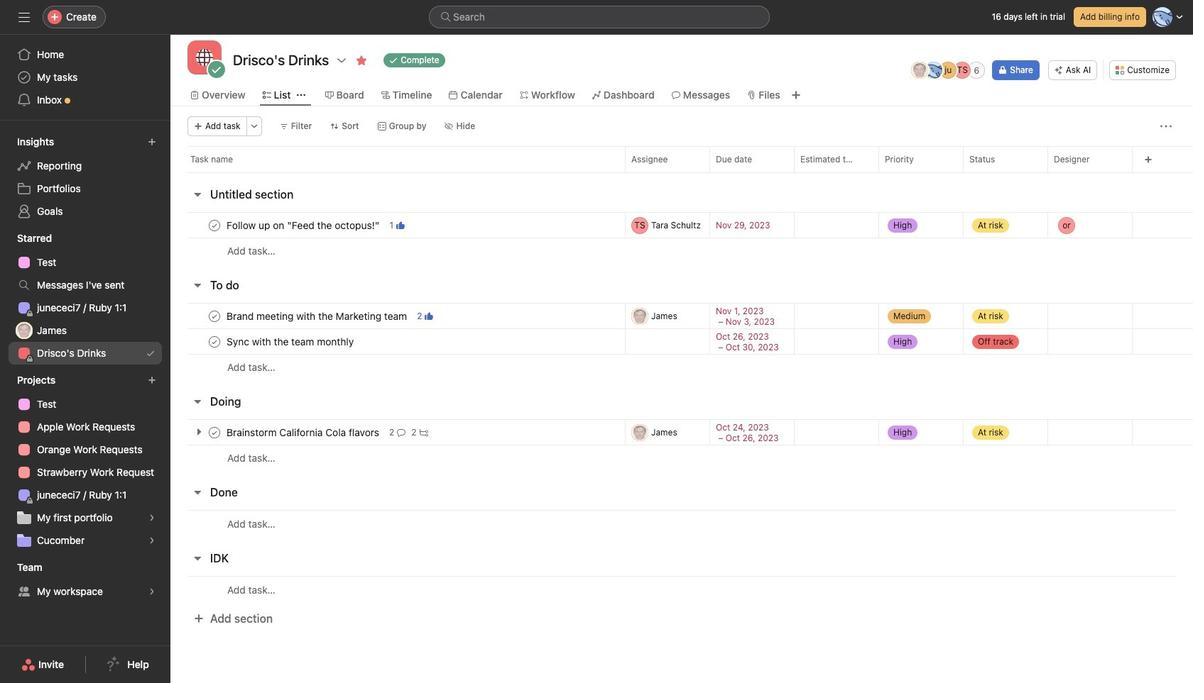Task type: vqa. For each thing, say whether or not it's contained in the screenshot.
High
no



Task type: describe. For each thing, give the bounding box(es) containing it.
2 subtasks image
[[419, 429, 428, 437]]

collapse task list for this group image
[[192, 189, 203, 200]]

brand meeting with the marketing team cell
[[170, 303, 625, 330]]

starred element
[[0, 226, 170, 368]]

globe image
[[196, 49, 213, 66]]

new project or portfolio image
[[148, 376, 156, 385]]

follow up on "feed the octopus!" cell
[[170, 212, 625, 239]]

mark complete checkbox for sync with the team monthly cell
[[206, 333, 223, 351]]

see details, my workspace image
[[148, 588, 156, 597]]

task name text field inside the brainstorm california cola flavors cell
[[224, 426, 384, 440]]

task name text field inside sync with the team monthly cell
[[224, 335, 358, 349]]

1 collapse task list for this group image from the top
[[192, 280, 203, 291]]

more actions image
[[250, 122, 258, 131]]

show options image
[[336, 55, 347, 66]]

add field image
[[1144, 156, 1153, 164]]

3 collapse task list for this group image from the top
[[192, 487, 203, 499]]

header untitled section tree grid
[[170, 212, 1193, 264]]

more actions image
[[1161, 121, 1172, 132]]

tab actions image
[[297, 91, 305, 99]]

see details, cucomber image
[[148, 537, 156, 545]]

2 likes. you liked this task image
[[425, 312, 434, 321]]

add tab image
[[790, 89, 802, 101]]

remove from starred image
[[356, 55, 367, 66]]

hide sidebar image
[[18, 11, 30, 23]]



Task type: locate. For each thing, give the bounding box(es) containing it.
task name text field inside brand meeting with the marketing team cell
[[224, 309, 411, 324]]

brainstorm california cola flavors cell
[[170, 420, 625, 446]]

1 like. you liked this task image
[[396, 221, 405, 230]]

header to do tree grid
[[170, 303, 1193, 381]]

mark complete image inside sync with the team monthly cell
[[206, 333, 223, 351]]

0 vertical spatial mark complete checkbox
[[206, 217, 223, 234]]

2 task name text field from the top
[[224, 426, 384, 440]]

2 task name text field from the top
[[224, 309, 411, 324]]

0 vertical spatial task name text field
[[224, 218, 384, 233]]

Task name text field
[[224, 335, 358, 349], [224, 426, 384, 440]]

1 mark complete image from the top
[[206, 308, 223, 325]]

header doing tree grid
[[170, 420, 1193, 472]]

2 mark complete image from the top
[[206, 333, 223, 351]]

expand subtask list for the task brainstorm california cola flavors image
[[193, 427, 205, 438]]

2 collapse task list for this group image from the top
[[192, 396, 203, 408]]

4 collapse task list for this group image from the top
[[192, 553, 203, 565]]

teams element
[[0, 555, 170, 607]]

mark complete image for sync with the team monthly cell
[[206, 333, 223, 351]]

sync with the team monthly cell
[[170, 329, 625, 355]]

2 mark complete checkbox from the top
[[206, 333, 223, 351]]

2 mark complete checkbox from the top
[[206, 424, 223, 441]]

Task name text field
[[224, 218, 384, 233], [224, 309, 411, 324]]

see details, my first portfolio image
[[148, 514, 156, 523]]

1 task name text field from the top
[[224, 335, 358, 349]]

mark complete image for mark complete option within the brainstorm california cola flavors cell
[[206, 424, 223, 441]]

mark complete checkbox inside follow up on "feed the octopus!" cell
[[206, 217, 223, 234]]

new insights image
[[148, 138, 156, 146]]

task name text field inside follow up on "feed the octopus!" cell
[[224, 218, 384, 233]]

list box
[[429, 6, 770, 28]]

mark complete image
[[206, 308, 223, 325], [206, 333, 223, 351]]

2 mark complete image from the top
[[206, 424, 223, 441]]

mark complete image for brand meeting with the marketing team cell
[[206, 308, 223, 325]]

mark complete image inside follow up on "feed the octopus!" cell
[[206, 217, 223, 234]]

0 vertical spatial mark complete image
[[206, 308, 223, 325]]

0 vertical spatial task name text field
[[224, 335, 358, 349]]

0 vertical spatial mark complete checkbox
[[206, 308, 223, 325]]

task name text field for mark complete option in the follow up on "feed the octopus!" cell
[[224, 218, 384, 233]]

2 comments image
[[397, 429, 406, 437]]

projects element
[[0, 368, 170, 555]]

0 vertical spatial mark complete image
[[206, 217, 223, 234]]

mark complete image inside brand meeting with the marketing team cell
[[206, 308, 223, 325]]

mark complete checkbox inside sync with the team monthly cell
[[206, 333, 223, 351]]

1 mark complete image from the top
[[206, 217, 223, 234]]

task name text field for mark complete checkbox inside brand meeting with the marketing team cell
[[224, 309, 411, 324]]

mark complete checkbox for brand meeting with the marketing team cell
[[206, 308, 223, 325]]

mark complete checkbox inside brand meeting with the marketing team cell
[[206, 308, 223, 325]]

mark complete image for mark complete option in the follow up on "feed the octopus!" cell
[[206, 217, 223, 234]]

insights element
[[0, 129, 170, 226]]

collapse task list for this group image
[[192, 280, 203, 291], [192, 396, 203, 408], [192, 487, 203, 499], [192, 553, 203, 565]]

1 vertical spatial mark complete checkbox
[[206, 424, 223, 441]]

1 task name text field from the top
[[224, 218, 384, 233]]

1 vertical spatial mark complete image
[[206, 333, 223, 351]]

Mark complete checkbox
[[206, 308, 223, 325], [206, 333, 223, 351]]

1 vertical spatial mark complete checkbox
[[206, 333, 223, 351]]

1 vertical spatial task name text field
[[224, 309, 411, 324]]

Mark complete checkbox
[[206, 217, 223, 234], [206, 424, 223, 441]]

1 vertical spatial task name text field
[[224, 426, 384, 440]]

1 mark complete checkbox from the top
[[206, 217, 223, 234]]

mark complete image
[[206, 217, 223, 234], [206, 424, 223, 441]]

1 mark complete checkbox from the top
[[206, 308, 223, 325]]

1 vertical spatial mark complete image
[[206, 424, 223, 441]]

row
[[170, 146, 1193, 173], [188, 172, 1193, 173], [170, 212, 1193, 239], [170, 238, 1193, 264], [170, 303, 1193, 330], [170, 329, 1193, 355], [170, 354, 1193, 381], [170, 420, 1193, 446], [170, 445, 1193, 472], [170, 511, 1193, 538], [170, 577, 1193, 604]]

mark complete checkbox inside the brainstorm california cola flavors cell
[[206, 424, 223, 441]]

global element
[[0, 35, 170, 120]]



